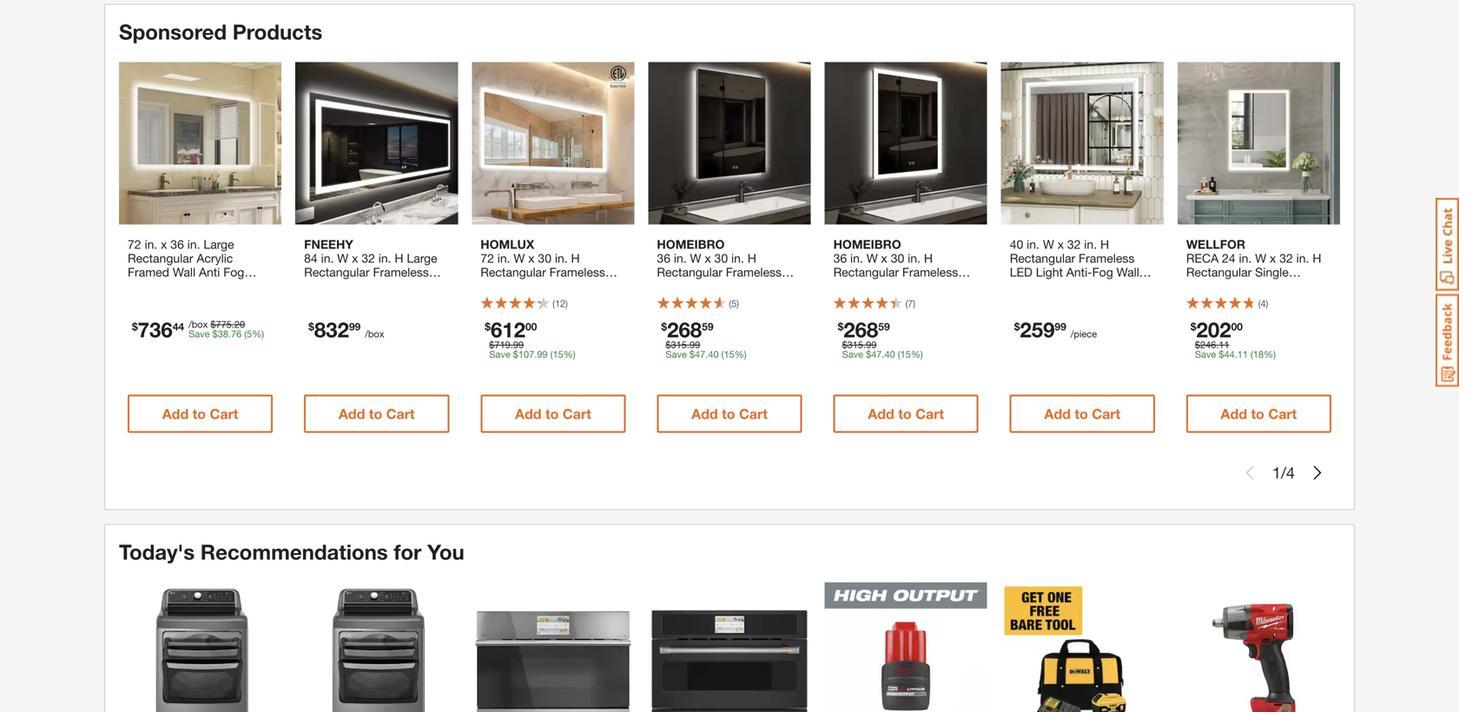 Task type: vqa. For each thing, say whether or not it's contained in the screenshot.
shop now link
no



Task type: locate. For each thing, give the bounding box(es) containing it.
1 horizontal spatial homeibro 36 in. w x 30 in. h rectangular frameless led light with 3-color and anti-fog wall mounted bathroom vanity mirror
[[833, 237, 975, 335]]

44 right white
[[173, 320, 184, 333]]

2 15 from the left
[[724, 349, 735, 360]]

1 add from the left
[[162, 406, 189, 422]]

rectangular inside homlux 72 in. w x 30 in. h rectangular frameless led light with 3-color and anti-fog wall mounted bathroom vanity mirror
[[481, 265, 546, 279]]

color inside homlux 72 in. w x 30 in. h rectangular frameless led light with 3-color and anti-fog wall mounted bathroom vanity mirror
[[575, 279, 604, 293]]

save for ( 4 )
[[1195, 349, 1216, 360]]

frameless
[[1079, 251, 1135, 265], [373, 265, 429, 279], [550, 265, 605, 279], [726, 265, 782, 279], [902, 265, 958, 279]]

and
[[481, 293, 501, 307], [657, 293, 678, 307], [833, 293, 854, 307], [1077, 293, 1097, 307]]

large up anti on the top
[[204, 237, 234, 251]]

1 horizontal spatial 3-
[[739, 279, 751, 293]]

vanity inside fneehy 84 in. w x 32 in. h large rectangular frameless front backlit dimmable wall bathroom vanity mirror shatterproof glass $ 832 99 /box
[[387, 293, 420, 307]]

color for ( 5 )
[[751, 279, 780, 293]]

15 inside $ 612 00 $ 719 . 99 save $ 107 . 99 ( 15 %)
[[553, 349, 563, 360]]

%) down ( 5 )
[[735, 349, 747, 360]]

1 horizontal spatial 30
[[714, 251, 728, 265]]

frameless up glass
[[373, 265, 429, 279]]

x inside 40 in. w x 32 in. h rectangular frameless led light anti-fog wall bathroom vanity mirror with frontlit and backlit
[[1058, 237, 1064, 251]]

3 add to cart from the left
[[515, 406, 591, 422]]

0 horizontal spatial 4
[[1261, 298, 1266, 309]]

bathroom inside 40 in. w x 32 in. h rectangular frameless led light anti-fog wall bathroom vanity mirror with frontlit and backlit
[[1010, 279, 1064, 293]]

24
[[1222, 251, 1236, 265]]

2 homeibro 36 in. w x 30 in. h rectangular frameless led light with 3-color and anti-fog wall mounted bathroom vanity mirror from the left
[[833, 237, 975, 335]]

and up 612
[[481, 293, 501, 307]]

0 horizontal spatial 32
[[362, 251, 375, 265]]

2 and from the left
[[657, 293, 678, 307]]

vanity inside the "wellfor reca 24 in. w x 32 in. h rectangular single aluminum framed anti- fog led light wall bathroom vanity mirror in gold"
[[1243, 307, 1276, 321]]

1 horizontal spatial mounted
[[657, 307, 706, 321]]

dimmable inside fneehy 84 in. w x 32 in. h large rectangular frameless front backlit dimmable wall bathroom vanity mirror shatterproof glass $ 832 99 /box
[[376, 279, 431, 293]]

3 3- from the left
[[916, 279, 927, 293]]

in inside the "wellfor reca 24 in. w x 32 in. h rectangular single aluminum framed anti- fog led light wall bathroom vanity mirror in gold"
[[1315, 307, 1324, 321]]

shatterproof
[[340, 307, 408, 321]]

$ 268 59 $ 315 . 99 save $ 47 . 40 ( 15 %)
[[661, 317, 747, 360], [838, 317, 923, 360]]

72 up 612
[[481, 251, 494, 265]]

vanity
[[1067, 279, 1100, 293], [128, 293, 160, 307], [387, 293, 420, 307], [590, 307, 622, 321], [766, 307, 799, 321], [943, 307, 975, 321], [1243, 307, 1276, 321]]

with up ( 12 )
[[537, 279, 560, 293]]

1 horizontal spatial 47
[[871, 349, 882, 360]]

with
[[537, 279, 560, 293], [714, 279, 736, 293], [890, 279, 913, 293], [199, 293, 222, 307], [1010, 293, 1032, 307]]

00 inside $ 612 00 $ 719 . 99 save $ 107 . 99 ( 15 %)
[[526, 320, 537, 333]]

add for fifth 'add to cart' button from left
[[868, 406, 894, 422]]

0 horizontal spatial 36
[[170, 237, 184, 251]]

0 horizontal spatial dimmable
[[128, 279, 183, 293]]

/box down the shatterproof
[[365, 328, 384, 340]]

1 horizontal spatial dimmable
[[376, 279, 431, 293]]

1 horizontal spatial 5
[[731, 298, 737, 309]]

to for 72 in. w x 30 in. h rectangular frameless led light with 3-color and anti-fog wall mounted bathroom vanity mirror image
[[545, 406, 559, 422]]

0 horizontal spatial 40
[[708, 349, 719, 360]]

20
[[234, 319, 245, 330]]

30 for ( 7 )
[[891, 251, 904, 265]]

with for ( 12 )
[[537, 279, 560, 293]]

99 inside $ 259 99 /piece
[[1055, 320, 1066, 333]]

1 horizontal spatial in
[[1315, 307, 1324, 321]]

add to cart button for 72 in. x 36 in. large rectangular acrylic framed wall anti fog dimmable led bathroom vanity mirror with lights in white image
[[128, 395, 273, 433]]

save for ( 7 )
[[842, 349, 863, 360]]

1 color from the left
[[575, 279, 604, 293]]

0 horizontal spatial homeibro 36 in. w x 30 in. h rectangular frameless led light with 3-color and anti-fog wall mounted bathroom vanity mirror
[[657, 237, 799, 335]]

2 30 from the left
[[714, 251, 728, 265]]

30 inside homlux 72 in. w x 30 in. h rectangular frameless led light with 3-color and anti-fog wall mounted bathroom vanity mirror
[[538, 251, 552, 265]]

( inside $ 202 00 $ 246 . 11 save $ 44 . 11 ( 18 %)
[[1251, 349, 1253, 360]]

1 add to cart from the left
[[162, 406, 238, 422]]

1 horizontal spatial /box
[[365, 328, 384, 340]]

(
[[553, 298, 555, 309], [729, 298, 731, 309], [906, 298, 908, 309], [1258, 298, 1261, 309], [244, 328, 247, 340], [550, 349, 553, 360], [722, 349, 724, 360], [898, 349, 900, 360], [1251, 349, 1253, 360]]

72 in. x 36 in. large rectangular acrylic framed wall anti fog dimmable led bathroom vanity mirror with lights in white image
[[119, 62, 282, 224]]

in.
[[145, 237, 157, 251], [187, 237, 200, 251], [1027, 237, 1040, 251], [1084, 237, 1097, 251], [321, 251, 334, 265], [378, 251, 391, 265], [497, 251, 510, 265], [555, 251, 568, 265], [674, 251, 687, 265], [731, 251, 744, 265], [850, 251, 863, 265], [908, 251, 921, 265], [1239, 251, 1252, 265], [1297, 251, 1309, 265]]

backlit inside 40 in. w x 32 in. h rectangular frameless led light anti-fog wall bathroom vanity mirror with frontlit and backlit
[[1101, 293, 1138, 307]]

)
[[566, 298, 568, 309], [737, 298, 739, 309], [913, 298, 916, 309], [1266, 298, 1268, 309]]

1 36 in. w x 30 in. h rectangular frameless led light with 3-color and anti-fog wall mounted bathroom vanity mirror image from the left
[[648, 62, 811, 224]]

add
[[162, 406, 189, 422], [339, 406, 365, 422], [515, 406, 542, 422], [692, 406, 718, 422], [868, 406, 894, 422], [1044, 406, 1071, 422], [1221, 406, 1247, 422]]

2 dimmable from the left
[[376, 279, 431, 293]]

40 in. w x 32 in. h rectangular frameless led light anti-fog wall bathroom vanity mirror with frontlit and backlit link
[[1010, 237, 1155, 307]]

vanity up /piece
[[1067, 279, 1100, 293]]

3 and from the left
[[833, 293, 854, 307]]

40 for ( 5 )
[[708, 349, 719, 360]]

frameless inside fneehy 84 in. w x 32 in. h large rectangular frameless front backlit dimmable wall bathroom vanity mirror shatterproof glass $ 832 99 /box
[[373, 265, 429, 279]]

add for 'add to cart' button associated with reca 24 in. w x 32 in. h rectangular single aluminum framed anti-fog led light wall bathroom vanity mirror in gold "image"
[[1221, 406, 1247, 422]]

add for 40 in. w x 32 in. h rectangular frameless led light anti-fog wall bathroom vanity mirror with frontlit and backlit image 'add to cart' button
[[1044, 406, 1071, 422]]

with left the frontlit
[[1010, 293, 1032, 307]]

fog up /piece
[[1092, 265, 1113, 279]]

15 for 7
[[900, 349, 911, 360]]

led inside homlux 72 in. w x 30 in. h rectangular frameless led light with 3-color and anti-fog wall mounted bathroom vanity mirror
[[481, 279, 503, 293]]

59 for ( 7 )
[[878, 320, 890, 333]]

h inside fneehy 84 in. w x 32 in. h large rectangular frameless front backlit dimmable wall bathroom vanity mirror shatterproof glass $ 832 99 /box
[[395, 251, 403, 265]]

next slide image
[[1311, 466, 1325, 480]]

1 horizontal spatial 59
[[878, 320, 890, 333]]

1 $ 268 59 $ 315 . 99 save $ 47 . 40 ( 15 %) from the left
[[661, 317, 747, 360]]

2 add to cart from the left
[[339, 406, 415, 422]]

backlit right the frontlit
[[1101, 293, 1138, 307]]

5
[[731, 298, 737, 309], [247, 328, 252, 340]]

0 vertical spatial 44
[[173, 320, 184, 333]]

and right the frontlit
[[1077, 293, 1097, 307]]

2 horizontal spatial 36
[[833, 251, 847, 265]]

6 add to cart from the left
[[1044, 406, 1121, 422]]

30 in. 1.7 cu. ft. smart electric wall oven and microwave combo with 120-volt advantium technology in platinum glass image
[[472, 582, 634, 712]]

( inside $ 612 00 $ 719 . 99 save $ 107 . 99 ( 15 %)
[[550, 349, 553, 360]]

wall inside the "wellfor reca 24 in. w x 32 in. h rectangular single aluminum framed anti- fog led light wall bathroom vanity mirror in gold"
[[1267, 293, 1290, 307]]

0 horizontal spatial 00
[[526, 320, 537, 333]]

2 add to cart button from the left
[[304, 395, 449, 433]]

40 in. w x 32 in. h rectangular frameless led light anti-fog wall bathroom vanity mirror with frontlit and backlit
[[1010, 237, 1139, 307]]

fog
[[223, 265, 244, 279], [1092, 265, 1113, 279], [530, 293, 551, 307], [707, 293, 728, 307], [883, 293, 904, 307], [1186, 293, 1207, 307]]

1 mounted from the left
[[481, 307, 529, 321]]

1 cart from the left
[[210, 406, 238, 422]]

homlux
[[481, 237, 534, 251]]

cart
[[210, 406, 238, 422], [386, 406, 415, 422], [563, 406, 591, 422], [739, 406, 768, 422], [916, 406, 944, 422], [1092, 406, 1121, 422], [1269, 406, 1297, 422]]

fog inside 72 in. x 36 in. large rectangular acrylic framed wall anti fog dimmable led bathroom vanity mirror with lights in white $ 736 44 /box $ 775 . 20 save $ 38 . 76 ( 5 %)
[[223, 265, 244, 279]]

3- for ( 7 )
[[916, 279, 927, 293]]

sponsored products
[[119, 19, 323, 44]]

0 horizontal spatial homeibro
[[657, 237, 725, 251]]

44
[[173, 320, 184, 333], [1224, 349, 1235, 360]]

dimmable up glass
[[376, 279, 431, 293]]

2 59 from the left
[[878, 320, 890, 333]]

00 for 612
[[526, 320, 537, 333]]

32 right 24
[[1280, 251, 1293, 265]]

0 horizontal spatial in
[[262, 293, 271, 307]]

0 horizontal spatial $ 268 59 $ 315 . 99 save $ 47 . 40 ( 15 %)
[[661, 317, 747, 360]]

44 right 246
[[1224, 349, 1235, 360]]

mounted left 7
[[833, 307, 882, 321]]

1 315 from the left
[[671, 339, 687, 350]]

0 horizontal spatial mounted
[[481, 307, 529, 321]]

vanity right front
[[387, 293, 420, 307]]

in right lights
[[262, 293, 271, 307]]

.
[[232, 319, 234, 330], [228, 328, 231, 340], [511, 339, 513, 350], [687, 339, 690, 350], [863, 339, 866, 350], [1216, 339, 1219, 350], [534, 349, 537, 360], [706, 349, 708, 360], [882, 349, 885, 360], [1235, 349, 1238, 360]]

2 horizontal spatial 15
[[900, 349, 911, 360]]

4 add to cart button from the left
[[657, 395, 802, 433]]

dimmable
[[128, 279, 183, 293], [376, 279, 431, 293]]

2 add from the left
[[339, 406, 365, 422]]

rectangular inside 40 in. w x 32 in. h rectangular frameless led light anti-fog wall bathroom vanity mirror with frontlit and backlit
[[1010, 251, 1075, 265]]

w
[[1043, 237, 1054, 251], [337, 251, 349, 265], [514, 251, 525, 265], [690, 251, 701, 265], [867, 251, 878, 265], [1255, 251, 1267, 265]]

add to cart for reca 24 in. w x 32 in. h rectangular single aluminum framed anti-fog led light wall bathroom vanity mirror in gold "image"
[[1221, 406, 1297, 422]]

0 horizontal spatial /box
[[189, 319, 208, 330]]

1 horizontal spatial 4
[[1286, 463, 1295, 482]]

32 inside 40 in. w x 32 in. h rectangular frameless led light anti-fog wall bathroom vanity mirror with frontlit and backlit
[[1067, 237, 1081, 251]]

large up glass
[[407, 251, 437, 265]]

and left ( 5 )
[[657, 293, 678, 307]]

%) right '107' on the left of page
[[563, 349, 576, 360]]

1 00 from the left
[[526, 320, 537, 333]]

add to cart for 84 in. w x 32 in. h large rectangular frameless front backlit dimmable wall bathroom vanity mirror shatterproof glass image
[[339, 406, 415, 422]]

h
[[1101, 237, 1109, 251], [395, 251, 403, 265], [571, 251, 580, 265], [748, 251, 756, 265], [924, 251, 933, 265], [1313, 251, 1322, 265]]

$ 202 00 $ 246 . 11 save $ 44 . 11 ( 18 %)
[[1191, 317, 1276, 360]]

3-
[[563, 279, 575, 293], [739, 279, 751, 293], [916, 279, 927, 293]]

11
[[1219, 339, 1230, 350], [1238, 349, 1248, 360]]

2 homeibro from the left
[[833, 237, 901, 251]]

( 7 )
[[906, 298, 916, 309]]

and inside 40 in. w x 32 in. h rectangular frameless led light anti-fog wall bathroom vanity mirror with frontlit and backlit
[[1077, 293, 1097, 307]]

2 268 from the left
[[844, 317, 878, 342]]

3 color from the left
[[927, 279, 957, 293]]

1 horizontal spatial 44
[[1224, 349, 1235, 360]]

mirror
[[1103, 279, 1135, 293], [164, 293, 196, 307], [304, 307, 336, 321], [1279, 307, 1312, 321], [481, 320, 513, 335], [657, 320, 689, 335], [833, 320, 866, 335]]

fog left 7
[[883, 293, 904, 307]]

15
[[553, 349, 563, 360], [724, 349, 735, 360], [900, 349, 911, 360]]

reca
[[1186, 251, 1219, 265]]

11 right 246
[[1219, 339, 1230, 350]]

with up ( 5 )
[[714, 279, 736, 293]]

0 vertical spatial 4
[[1261, 298, 1266, 309]]

save inside $ 612 00 $ 719 . 99 save $ 107 . 99 ( 15 %)
[[489, 349, 511, 360]]

%) inside $ 612 00 $ 719 . 99 save $ 107 . 99 ( 15 %)
[[563, 349, 576, 360]]

775
[[216, 319, 232, 330]]

00 inside $ 202 00 $ 246 . 11 save $ 44 . 11 ( 18 %)
[[1231, 320, 1243, 333]]

h inside the "wellfor reca 24 in. w x 32 in. h rectangular single aluminum framed anti- fog led light wall bathroom vanity mirror in gold"
[[1313, 251, 1322, 265]]

light for ( 5 )
[[683, 279, 710, 293]]

mounted up 719
[[481, 307, 529, 321]]

1 horizontal spatial $ 268 59 $ 315 . 99 save $ 47 . 40 ( 15 %)
[[838, 317, 923, 360]]

72 in. x 36 in. large rectangular acrylic framed wall anti fog dimmable led bathroom vanity mirror with lights in white $ 736 44 /box $ 775 . 20 save $ 38 . 76 ( 5 %)
[[128, 237, 271, 342]]

m18 fuel gen-2 18v lithium-ion brushless cordless mid torque 1/2 in. impact wrench w/friction ring (tool-only) image
[[1178, 582, 1340, 712]]

1 vertical spatial 5
[[247, 328, 252, 340]]

homlux 72 in. w x 30 in. h rectangular frameless led light with 3-color and anti-fog wall mounted bathroom vanity mirror
[[481, 237, 622, 335]]

1 horizontal spatial 32
[[1067, 237, 1081, 251]]

w inside fneehy 84 in. w x 32 in. h large rectangular frameless front backlit dimmable wall bathroom vanity mirror shatterproof glass $ 832 99 /box
[[337, 251, 349, 265]]

3 mounted from the left
[[833, 307, 882, 321]]

%) down the '( 4 )'
[[1264, 349, 1276, 360]]

in right the '( 4 )'
[[1315, 307, 1324, 321]]

framed
[[128, 265, 169, 279], [1244, 279, 1286, 293]]

light inside homlux 72 in. w x 30 in. h rectangular frameless led light with 3-color and anti-fog wall mounted bathroom vanity mirror
[[507, 279, 534, 293]]

107
[[518, 349, 534, 360]]

anti- up 612
[[504, 293, 530, 307]]

6 add to cart button from the left
[[1010, 395, 1155, 433]]

frameless up ( 5 )
[[726, 265, 782, 279]]

1 horizontal spatial 315
[[847, 339, 863, 350]]

add to cart button for 72 in. w x 30 in. h rectangular frameless led light with 3-color and anti-fog wall mounted bathroom vanity mirror image
[[481, 395, 626, 433]]

frameless up /piece
[[1079, 251, 1135, 265]]

with up 7
[[890, 279, 913, 293]]

99
[[349, 320, 361, 333], [1055, 320, 1066, 333], [513, 339, 524, 350], [690, 339, 700, 350], [866, 339, 877, 350], [537, 349, 548, 360]]

and left 7
[[833, 293, 854, 307]]

mounted inside homlux 72 in. w x 30 in. h rectangular frameless led light with 3-color and anti-fog wall mounted bathroom vanity mirror
[[481, 307, 529, 321]]

and for ( 12 )
[[481, 293, 501, 307]]

15 for 12
[[553, 349, 563, 360]]

mirror inside homlux 72 in. w x 30 in. h rectangular frameless led light with 3-color and anti-fog wall mounted bathroom vanity mirror
[[481, 320, 513, 335]]

to for 72 in. x 36 in. large rectangular acrylic framed wall anti fog dimmable led bathroom vanity mirror with lights in white image
[[193, 406, 206, 422]]

2 47 from the left
[[871, 349, 882, 360]]

sponsored
[[119, 19, 227, 44]]

00
[[526, 320, 537, 333], [1231, 320, 1243, 333]]

to for 84 in. w x 32 in. h large rectangular frameless front backlit dimmable wall bathroom vanity mirror shatterproof glass image
[[369, 406, 382, 422]]

4 down single
[[1261, 298, 1266, 309]]

rectangular
[[128, 251, 193, 265], [1010, 251, 1075, 265], [304, 265, 370, 279], [481, 265, 546, 279], [657, 265, 723, 279], [833, 265, 899, 279], [1186, 265, 1252, 279]]

1 horizontal spatial 36 in. w x 30 in. h rectangular frameless led light with 3-color and anti-fog wall mounted bathroom vanity mirror image
[[825, 62, 987, 224]]

6 to from the left
[[1075, 406, 1088, 422]]

save inside $ 202 00 $ 246 . 11 save $ 44 . 11 ( 18 %)
[[1195, 349, 1216, 360]]

84
[[304, 251, 318, 265]]

to for reca 24 in. w x 32 in. h rectangular single aluminum framed anti-fog led light wall bathroom vanity mirror in gold "image"
[[1251, 406, 1265, 422]]

0 horizontal spatial 59
[[702, 320, 714, 333]]

268
[[667, 317, 702, 342], [844, 317, 878, 342]]

w inside homlux 72 in. w x 30 in. h rectangular frameless led light with 3-color and anti-fog wall mounted bathroom vanity mirror
[[514, 251, 525, 265]]

x inside 72 in. x 36 in. large rectangular acrylic framed wall anti fog dimmable led bathroom vanity mirror with lights in white $ 736 44 /box $ 775 . 20 save $ 38 . 76 ( 5 %)
[[161, 237, 167, 251]]

2 3- from the left
[[739, 279, 751, 293]]

backlit
[[336, 279, 373, 293], [1101, 293, 1138, 307]]

1 dimmable from the left
[[128, 279, 183, 293]]

with inside homlux 72 in. w x 30 in. h rectangular frameless led light with 3-color and anti-fog wall mounted bathroom vanity mirror
[[537, 279, 560, 293]]

76
[[231, 328, 242, 340]]

frameless up 7
[[902, 265, 958, 279]]

mirror inside 72 in. x 36 in. large rectangular acrylic framed wall anti fog dimmable led bathroom vanity mirror with lights in white $ 736 44 /box $ 775 . 20 save $ 38 . 76 ( 5 %)
[[164, 293, 196, 307]]

72 inside 72 in. x 36 in. large rectangular acrylic framed wall anti fog dimmable led bathroom vanity mirror with lights in white $ 736 44 /box $ 775 . 20 save $ 38 . 76 ( 5 %)
[[128, 237, 141, 251]]

3 add from the left
[[515, 406, 542, 422]]

to
[[193, 406, 206, 422], [369, 406, 382, 422], [545, 406, 559, 422], [722, 406, 735, 422], [898, 406, 912, 422], [1075, 406, 1088, 422], [1251, 406, 1265, 422]]

7 cart from the left
[[1269, 406, 1297, 422]]

vanity up 18
[[1243, 307, 1276, 321]]

anti
[[199, 265, 220, 279]]

36 inside 72 in. x 36 in. large rectangular acrylic framed wall anti fog dimmable led bathroom vanity mirror with lights in white $ 736 44 /box $ 775 . 20 save $ 38 . 76 ( 5 %)
[[170, 237, 184, 251]]

0 vertical spatial 5
[[731, 298, 737, 309]]

1 horizontal spatial color
[[751, 279, 780, 293]]

7 add to cart from the left
[[1221, 406, 1297, 422]]

4 to from the left
[[722, 406, 735, 422]]

%) down 7
[[911, 349, 923, 360]]

1 horizontal spatial 00
[[1231, 320, 1243, 333]]

4 ) from the left
[[1266, 298, 1268, 309]]

with inside 72 in. x 36 in. large rectangular acrylic framed wall anti fog dimmable led bathroom vanity mirror with lights in white $ 736 44 /box $ 775 . 20 save $ 38 . 76 ( 5 %)
[[199, 293, 222, 307]]

homeibro 36 in. w x 30 in. h rectangular frameless led light with 3-color and anti-fog wall mounted bathroom vanity mirror
[[657, 237, 799, 335], [833, 237, 975, 335]]

15 down ( 5 )
[[724, 349, 735, 360]]

3 30 from the left
[[891, 251, 904, 265]]

0 horizontal spatial 15
[[553, 349, 563, 360]]

1 homeibro from the left
[[657, 237, 725, 251]]

1 47 from the left
[[695, 349, 706, 360]]

homeibro
[[657, 237, 725, 251], [833, 237, 901, 251]]

framed up white
[[128, 265, 169, 279]]

0 horizontal spatial framed
[[128, 265, 169, 279]]

3 ) from the left
[[913, 298, 916, 309]]

1 horizontal spatial 15
[[724, 349, 735, 360]]

36 in. w x 30 in. h rectangular frameless led light with 3-color and anti-fog wall mounted bathroom vanity mirror image for ( 5 )
[[648, 62, 811, 224]]

add to cart button for reca 24 in. w x 32 in. h rectangular single aluminum framed anti-fog led light wall bathroom vanity mirror in gold "image"
[[1186, 395, 1332, 433]]

0 horizontal spatial 30
[[538, 251, 552, 265]]

72
[[128, 237, 141, 251], [481, 251, 494, 265]]

36 in. w x 30 in. h rectangular frameless led light with 3-color and anti-fog wall mounted bathroom vanity mirror image
[[648, 62, 811, 224], [825, 62, 987, 224]]

3 add to cart button from the left
[[481, 395, 626, 433]]

0 horizontal spatial 5
[[247, 328, 252, 340]]

15 down 7
[[900, 349, 911, 360]]

12
[[555, 298, 566, 309]]

2 00 from the left
[[1231, 320, 1243, 333]]

add to cart button for 84 in. w x 32 in. h large rectangular frameless front backlit dimmable wall bathroom vanity mirror shatterproof glass image
[[304, 395, 449, 433]]

1 horizontal spatial 268
[[844, 317, 878, 342]]

2 36 in. w x 30 in. h rectangular frameless led light with 3-color and anti-fog wall mounted bathroom vanity mirror image from the left
[[825, 62, 987, 224]]

1 horizontal spatial backlit
[[1101, 293, 1138, 307]]

fog inside 40 in. w x 32 in. h rectangular frameless led light anti-fog wall bathroom vanity mirror with frontlit and backlit
[[1092, 265, 1113, 279]]

/box
[[189, 319, 208, 330], [365, 328, 384, 340]]

fog right anti on the top
[[223, 265, 244, 279]]

/box left 775
[[189, 319, 208, 330]]

fog up gold
[[1186, 293, 1207, 307]]

1 add to cart button from the left
[[128, 395, 273, 433]]

30
[[538, 251, 552, 265], [714, 251, 728, 265], [891, 251, 904, 265]]

7 to from the left
[[1251, 406, 1265, 422]]

3 15 from the left
[[900, 349, 911, 360]]

$ 268 59 $ 315 . 99 save $ 47 . 40 ( 15 %) down ( 5 )
[[661, 317, 747, 360]]

cart for 84 in. w x 32 in. h large rectangular frameless front backlit dimmable wall bathroom vanity mirror shatterproof glass image
[[386, 406, 415, 422]]

2 mounted from the left
[[657, 307, 706, 321]]

and inside homlux 72 in. w x 30 in. h rectangular frameless led light with 3-color and anti-fog wall mounted bathroom vanity mirror
[[481, 293, 501, 307]]

1 horizontal spatial framed
[[1244, 279, 1286, 293]]

2 315 from the left
[[847, 339, 863, 350]]

%) for ( 4 )
[[1264, 349, 1276, 360]]

anti- left 7
[[857, 293, 883, 307]]

3 to from the left
[[545, 406, 559, 422]]

$ inside fneehy 84 in. w x 32 in. h large rectangular frameless front backlit dimmable wall bathroom vanity mirror shatterproof glass $ 832 99 /box
[[308, 320, 314, 333]]

47 for ( 5 )
[[695, 349, 706, 360]]

2 horizontal spatial mounted
[[833, 307, 882, 321]]

15 right '107' on the left of page
[[553, 349, 563, 360]]

7 add to cart button from the left
[[1186, 395, 1332, 433]]

1 horizontal spatial homeibro
[[833, 237, 901, 251]]

to for 40 in. w x 32 in. h rectangular frameless led light anti-fog wall bathroom vanity mirror with frontlit and backlit image
[[1075, 406, 1088, 422]]

add to cart
[[162, 406, 238, 422], [339, 406, 415, 422], [515, 406, 591, 422], [692, 406, 768, 422], [868, 406, 944, 422], [1044, 406, 1121, 422], [1221, 406, 1297, 422]]

47
[[695, 349, 706, 360], [871, 349, 882, 360]]

light inside the "wellfor reca 24 in. w x 32 in. h rectangular single aluminum framed anti- fog led light wall bathroom vanity mirror in gold"
[[1237, 293, 1264, 307]]

1 horizontal spatial 36
[[657, 251, 671, 265]]

3- inside homlux 72 in. w x 30 in. h rectangular frameless led light with 3-color and anti-fog wall mounted bathroom vanity mirror
[[563, 279, 575, 293]]

6 add from the left
[[1044, 406, 1071, 422]]

30 for ( 5 )
[[714, 251, 728, 265]]

2 horizontal spatial 30
[[891, 251, 904, 265]]

32 inside the "wellfor reca 24 in. w x 32 in. h rectangular single aluminum framed anti- fog led light wall bathroom vanity mirror in gold"
[[1280, 251, 1293, 265]]

1 ) from the left
[[566, 298, 568, 309]]

fog inside homlux 72 in. w x 30 in. h rectangular frameless led light with 3-color and anti-fog wall mounted bathroom vanity mirror
[[530, 293, 551, 307]]

30 for ( 12 )
[[538, 251, 552, 265]]

4 and from the left
[[1077, 293, 1097, 307]]

1 3- from the left
[[563, 279, 575, 293]]

color
[[575, 279, 604, 293], [751, 279, 780, 293], [927, 279, 957, 293]]

mirror inside fneehy 84 in. w x 32 in. h large rectangular frameless front backlit dimmable wall bathroom vanity mirror shatterproof glass $ 832 99 /box
[[304, 307, 336, 321]]

2 horizontal spatial 3-
[[916, 279, 927, 293]]

4 add from the left
[[692, 406, 718, 422]]

anti- up the frontlit
[[1066, 265, 1092, 279]]

4
[[1261, 298, 1266, 309], [1286, 463, 1295, 482]]

2 horizontal spatial 40
[[1010, 237, 1023, 251]]

backlit up the shatterproof
[[336, 279, 373, 293]]

aluminum
[[1186, 279, 1241, 293]]

add to cart for 40 in. w x 32 in. h rectangular frameless led light anti-fog wall bathroom vanity mirror with frontlit and backlit image
[[1044, 406, 1121, 422]]

vanity up 736
[[128, 293, 160, 307]]

2 $ 268 59 $ 315 . 99 save $ 47 . 40 ( 15 %) from the left
[[838, 317, 923, 360]]

anti-
[[1066, 265, 1092, 279], [1289, 279, 1315, 293], [504, 293, 530, 307], [681, 293, 707, 307], [857, 293, 883, 307]]

1 horizontal spatial 72
[[481, 251, 494, 265]]

wall
[[173, 265, 195, 279], [1117, 265, 1139, 279], [304, 293, 327, 307], [555, 293, 577, 307], [731, 293, 754, 307], [908, 293, 930, 307], [1267, 293, 1290, 307]]

with for ( 7 )
[[890, 279, 913, 293]]

1 to from the left
[[193, 406, 206, 422]]

( 4 )
[[1258, 298, 1268, 309]]

cart for reca 24 in. w x 32 in. h rectangular single aluminum framed anti-fog led light wall bathroom vanity mirror in gold "image"
[[1269, 406, 1297, 422]]

0 horizontal spatial color
[[575, 279, 604, 293]]

0 horizontal spatial 268
[[667, 317, 702, 342]]

with down anti on the top
[[199, 293, 222, 307]]

1 horizontal spatial 40
[[885, 349, 895, 360]]

0 horizontal spatial 72
[[128, 237, 141, 251]]

11 left 18
[[1238, 349, 1248, 360]]

mounted left ( 5 )
[[657, 307, 706, 321]]

7 add from the left
[[1221, 406, 1247, 422]]

anti- left ( 5 )
[[681, 293, 707, 307]]

) for ( 5 )
[[737, 298, 739, 309]]

36
[[170, 237, 184, 251], [657, 251, 671, 265], [833, 251, 847, 265]]

40
[[1010, 237, 1023, 251], [708, 349, 719, 360], [885, 349, 895, 360]]

00 for 202
[[1231, 320, 1243, 333]]

fog left ( 12 )
[[530, 293, 551, 307]]

anti- for ( 5 )
[[681, 293, 707, 307]]

2 horizontal spatial 32
[[1280, 251, 1293, 265]]

1 59 from the left
[[702, 320, 714, 333]]

/box inside 72 in. x 36 in. large rectangular acrylic framed wall anti fog dimmable led bathroom vanity mirror with lights in white $ 736 44 /box $ 775 . 20 save $ 38 . 76 ( 5 %)
[[189, 319, 208, 330]]

%) inside 72 in. x 36 in. large rectangular acrylic framed wall anti fog dimmable led bathroom vanity mirror with lights in white $ 736 44 /box $ 775 . 20 save $ 38 . 76 ( 5 %)
[[252, 328, 264, 340]]

framed up the '( 4 )'
[[1244, 279, 1286, 293]]

led inside 40 in. w x 32 in. h rectangular frameless led light anti-fog wall bathroom vanity mirror with frontlit and backlit
[[1010, 265, 1033, 279]]

0 horizontal spatial large
[[204, 237, 234, 251]]

2 color from the left
[[751, 279, 780, 293]]

2 ) from the left
[[737, 298, 739, 309]]

add for 72 in. w x 30 in. h rectangular frameless led light with 3-color and anti-fog wall mounted bathroom vanity mirror image 'add to cart' button
[[515, 406, 542, 422]]

0 horizontal spatial 3-
[[563, 279, 575, 293]]

$ 268 59 $ 315 . 99 save $ 47 . 40 ( 15 %) for ( 7 )
[[838, 317, 923, 360]]

15 for 5
[[724, 349, 735, 360]]

5 inside 72 in. x 36 in. large rectangular acrylic framed wall anti fog dimmable led bathroom vanity mirror with lights in white $ 736 44 /box $ 775 . 20 save $ 38 . 76 ( 5 %)
[[247, 328, 252, 340]]

2 cart from the left
[[386, 406, 415, 422]]

32 right fneehy on the top left of page
[[362, 251, 375, 265]]

3- for ( 5 )
[[739, 279, 751, 293]]

products
[[233, 19, 323, 44]]

today's recommendations for you
[[119, 539, 464, 564]]

%) for ( 5 )
[[735, 349, 747, 360]]

6 cart from the left
[[1092, 406, 1121, 422]]

wall inside 72 in. x 36 in. large rectangular acrylic framed wall anti fog dimmable led bathroom vanity mirror with lights in white $ 736 44 /box $ 775 . 20 save $ 38 . 76 ( 5 %)
[[173, 265, 195, 279]]

4 right '1'
[[1286, 463, 1295, 482]]

$
[[210, 319, 216, 330], [132, 320, 138, 333], [308, 320, 314, 333], [485, 320, 491, 333], [661, 320, 667, 333], [838, 320, 844, 333], [1014, 320, 1020, 333], [1191, 320, 1197, 333], [212, 328, 218, 340], [489, 339, 495, 350], [666, 339, 671, 350], [842, 339, 847, 350], [1195, 339, 1200, 350], [513, 349, 518, 360], [690, 349, 695, 360], [866, 349, 871, 360], [1219, 349, 1224, 360]]

frameless inside homlux 72 in. w x 30 in. h rectangular frameless led light with 3-color and anti-fog wall mounted bathroom vanity mirror
[[550, 265, 605, 279]]

$ inside $ 259 99 /piece
[[1014, 320, 1020, 333]]

anti- for ( 7 )
[[857, 293, 883, 307]]

32
[[1067, 237, 1081, 251], [362, 251, 375, 265], [1280, 251, 1293, 265]]

vanity inside 72 in. x 36 in. large rectangular acrylic framed wall anti fog dimmable led bathroom vanity mirror with lights in white $ 736 44 /box $ 775 . 20 save $ 38 . 76 ( 5 %)
[[128, 293, 160, 307]]

5 add from the left
[[868, 406, 894, 422]]

%) right 20
[[252, 328, 264, 340]]

fog left ( 5 )
[[707, 293, 728, 307]]

1 268 from the left
[[667, 317, 702, 342]]

dimmable up white
[[128, 279, 183, 293]]

7.3 cu. ft. vented smart electric dryer in graphite steel with easyload door and sensor dry technology image
[[119, 582, 282, 712]]

add to cart button
[[128, 395, 273, 433], [304, 395, 449, 433], [481, 395, 626, 433], [657, 395, 802, 433], [833, 395, 979, 433], [1010, 395, 1155, 433], [1186, 395, 1332, 433]]

save
[[189, 328, 210, 340], [489, 349, 511, 360], [666, 349, 687, 360], [842, 349, 863, 360], [1195, 349, 1216, 360]]

frameless up 12 at the top left
[[550, 265, 605, 279]]

anti- inside homlux 72 in. w x 30 in. h rectangular frameless led light with 3-color and anti-fog wall mounted bathroom vanity mirror
[[504, 293, 530, 307]]

with for ( 5 )
[[714, 279, 736, 293]]

32 up the frontlit
[[1067, 237, 1081, 251]]

2 horizontal spatial color
[[927, 279, 957, 293]]

reca 24 in. w x 32 in. h rectangular single aluminum framed anti-fog led light wall bathroom vanity mirror in gold image
[[1178, 62, 1340, 224]]

anti- right single
[[1289, 279, 1315, 293]]

0 horizontal spatial backlit
[[336, 279, 373, 293]]

1 15 from the left
[[553, 349, 563, 360]]

frameless for ( 5 )
[[726, 265, 782, 279]]

homeibro 36 in. w x 30 in. h rectangular frameless led light with 3-color and anti-fog wall mounted bathroom vanity mirror for ( 5 )
[[657, 237, 799, 335]]

$ 268 59 $ 315 . 99 save $ 47 . 40 ( 15 %) down 7
[[838, 317, 923, 360]]

0 horizontal spatial 36 in. w x 30 in. h rectangular frameless led light with 3-color and anti-fog wall mounted bathroom vanity mirror image
[[648, 62, 811, 224]]

1 30 from the left
[[538, 251, 552, 265]]

%) inside $ 202 00 $ 246 . 11 save $ 44 . 11 ( 18 %)
[[1264, 349, 1276, 360]]

5 add to cart from the left
[[868, 406, 944, 422]]

1 / 4
[[1273, 463, 1295, 482]]

large
[[204, 237, 234, 251], [407, 251, 437, 265]]

mounted
[[481, 307, 529, 321], [657, 307, 706, 321], [833, 307, 882, 321]]

72 up white
[[128, 237, 141, 251]]

glass
[[411, 307, 442, 321]]

in
[[262, 293, 271, 307], [1315, 307, 1324, 321]]

36 in. w x 30 in. h rectangular frameless led light with 3-color and anti-fog wall mounted bathroom vanity mirror image for ( 7 )
[[825, 62, 987, 224]]

0 horizontal spatial 47
[[695, 349, 706, 360]]

1 horizontal spatial large
[[407, 251, 437, 265]]

1 homeibro 36 in. w x 30 in. h rectangular frameless led light with 3-color and anti-fog wall mounted bathroom vanity mirror from the left
[[657, 237, 799, 335]]

0 horizontal spatial 44
[[173, 320, 184, 333]]

%)
[[252, 328, 264, 340], [563, 349, 576, 360], [735, 349, 747, 360], [911, 349, 923, 360], [1264, 349, 1276, 360]]

2 to from the left
[[369, 406, 382, 422]]

3 cart from the left
[[563, 406, 591, 422]]

framed inside 72 in. x 36 in. large rectangular acrylic framed wall anti fog dimmable led bathroom vanity mirror with lights in white $ 736 44 /box $ 775 . 20 save $ 38 . 76 ( 5 %)
[[128, 265, 169, 279]]

0 horizontal spatial 315
[[671, 339, 687, 350]]

vanity inside 40 in. w x 32 in. h rectangular frameless led light anti-fog wall bathroom vanity mirror with frontlit and backlit
[[1067, 279, 1100, 293]]

40 for ( 7 )
[[885, 349, 895, 360]]

1 and from the left
[[481, 293, 501, 307]]

3- for ( 12 )
[[563, 279, 575, 293]]

with inside 40 in. w x 32 in. h rectangular frameless led light anti-fog wall bathroom vanity mirror with frontlit and backlit
[[1010, 293, 1032, 307]]

1 vertical spatial 4
[[1286, 463, 1295, 482]]

1 vertical spatial 44
[[1224, 349, 1235, 360]]

acrylic
[[197, 251, 233, 265]]

add to cart button for 40 in. w x 32 in. h rectangular frameless led light anti-fog wall bathroom vanity mirror with frontlit and backlit image
[[1010, 395, 1155, 433]]

vanity right ( 12 )
[[590, 307, 622, 321]]

59
[[702, 320, 714, 333], [878, 320, 890, 333]]

backlit inside fneehy 84 in. w x 32 in. h large rectangular frameless front backlit dimmable wall bathroom vanity mirror shatterproof glass $ 832 99 /box
[[336, 279, 373, 293]]

x
[[161, 237, 167, 251], [1058, 237, 1064, 251], [352, 251, 358, 265], [528, 251, 535, 265], [705, 251, 711, 265], [881, 251, 888, 265], [1270, 251, 1276, 265]]



Task type: describe. For each thing, give the bounding box(es) containing it.
cart for 72 in. w x 30 in. h rectangular frameless led light with 3-color and anti-fog wall mounted bathroom vanity mirror image
[[563, 406, 591, 422]]

gold
[[1186, 320, 1213, 335]]

40 inside 40 in. w x 32 in. h rectangular frameless led light anti-fog wall bathroom vanity mirror with frontlit and backlit
[[1010, 237, 1023, 251]]

59 for ( 5 )
[[702, 320, 714, 333]]

fneehy 84 in. w x 32 in. h large rectangular frameless front backlit dimmable wall bathroom vanity mirror shatterproof glass $ 832 99 /box
[[304, 237, 442, 342]]

in inside 72 in. x 36 in. large rectangular acrylic framed wall anti fog dimmable led bathroom vanity mirror with lights in white $ 736 44 /box $ 775 . 20 save $ 38 . 76 ( 5 %)
[[262, 293, 271, 307]]

84 in. w x 32 in. h large rectangular frameless front backlit dimmable wall bathroom vanity mirror shatterproof glass image
[[295, 62, 458, 224]]

5 cart from the left
[[916, 406, 944, 422]]

20v max xr premium lithium-ion 6.0ah and 4.0ah starter kit image
[[1001, 582, 1164, 712]]

color for ( 7 )
[[927, 279, 957, 293]]

wellfor reca 24 in. w x 32 in. h rectangular single aluminum framed anti- fog led light wall bathroom vanity mirror in gold
[[1186, 237, 1324, 335]]

315 for ( 7 )
[[847, 339, 863, 350]]

719
[[495, 339, 511, 350]]

$ 259 99 /piece
[[1014, 317, 1097, 342]]

202
[[1197, 317, 1231, 342]]

1 horizontal spatial 11
[[1238, 349, 1248, 360]]

save inside 72 in. x 36 in. large rectangular acrylic framed wall anti fog dimmable led bathroom vanity mirror with lights in white $ 736 44 /box $ 775 . 20 save $ 38 . 76 ( 5 %)
[[189, 328, 210, 340]]

32 inside fneehy 84 in. w x 32 in. h large rectangular frameless front backlit dimmable wall bathroom vanity mirror shatterproof glass $ 832 99 /box
[[362, 251, 375, 265]]

7
[[908, 298, 913, 309]]

bathroom inside fneehy 84 in. w x 32 in. h large rectangular frameless front backlit dimmable wall bathroom vanity mirror shatterproof glass $ 832 99 /box
[[330, 293, 384, 307]]

dimmable inside 72 in. x 36 in. large rectangular acrylic framed wall anti fog dimmable led bathroom vanity mirror with lights in white $ 736 44 /box $ 775 . 20 save $ 38 . 76 ( 5 %)
[[128, 279, 183, 293]]

( 5 )
[[729, 298, 739, 309]]

cart for 72 in. x 36 in. large rectangular acrylic framed wall anti fog dimmable led bathroom vanity mirror with lights in white image
[[210, 406, 238, 422]]

7.3 cu. ft. vented smart gas dryer in graphite steel with easyload door and sensor dry technology image
[[295, 582, 458, 712]]

4 add to cart from the left
[[692, 406, 768, 422]]

w inside the "wellfor reca 24 in. w x 32 in. h rectangular single aluminum framed anti- fog led light wall bathroom vanity mirror in gold"
[[1255, 251, 1267, 265]]

m12 12v lithium-ion cp high output 2.5 ah battery pack image
[[825, 582, 987, 712]]

single
[[1255, 265, 1289, 279]]

5 to from the left
[[898, 406, 912, 422]]

44 inside 72 in. x 36 in. large rectangular acrylic framed wall anti fog dimmable led bathroom vanity mirror with lights in white $ 736 44 /box $ 775 . 20 save $ 38 . 76 ( 5 %)
[[173, 320, 184, 333]]

rectangular inside fneehy 84 in. w x 32 in. h large rectangular frameless front backlit dimmable wall bathroom vanity mirror shatterproof glass $ 832 99 /box
[[304, 265, 370, 279]]

frontlit
[[1036, 293, 1073, 307]]

save for ( 12 )
[[489, 349, 511, 360]]

x inside the "wellfor reca 24 in. w x 32 in. h rectangular single aluminum framed anti- fog led light wall bathroom vanity mirror in gold"
[[1270, 251, 1276, 265]]

38
[[218, 328, 228, 340]]

bathroom inside 72 in. x 36 in. large rectangular acrylic framed wall anti fog dimmable led bathroom vanity mirror with lights in white $ 736 44 /box $ 775 . 20 save $ 38 . 76 ( 5 %)
[[212, 279, 266, 293]]

612
[[491, 317, 526, 342]]

large inside fneehy 84 in. w x 32 in. h large rectangular frameless front backlit dimmable wall bathroom vanity mirror shatterproof glass $ 832 99 /box
[[407, 251, 437, 265]]

frameless for ( 12 )
[[550, 265, 605, 279]]

lights
[[225, 293, 258, 307]]

add to cart for 72 in. w x 30 in. h rectangular frameless led light with 3-color and anti-fog wall mounted bathroom vanity mirror image
[[515, 406, 591, 422]]

rectangular inside 72 in. x 36 in. large rectangular acrylic framed wall anti fog dimmable led bathroom vanity mirror with lights in white $ 736 44 /box $ 775 . 20 save $ 38 . 76 ( 5 %)
[[128, 251, 193, 265]]

5 add to cart button from the left
[[833, 395, 979, 433]]

wall inside 40 in. w x 32 in. h rectangular frameless led light anti-fog wall bathroom vanity mirror with frontlit and backlit
[[1117, 265, 1139, 279]]

anti- inside 40 in. w x 32 in. h rectangular frameless led light anti-fog wall bathroom vanity mirror with frontlit and backlit
[[1066, 265, 1092, 279]]

light for ( 12 )
[[507, 279, 534, 293]]

large inside 72 in. x 36 in. large rectangular acrylic framed wall anti fog dimmable led bathroom vanity mirror with lights in white $ 736 44 /box $ 775 . 20 save $ 38 . 76 ( 5 %)
[[204, 237, 234, 251]]

homeibro 36 in. w x 30 in. h rectangular frameless led light with 3-color and anti-fog wall mounted bathroom vanity mirror for ( 7 )
[[833, 237, 975, 335]]

/box inside fneehy 84 in. w x 32 in. h large rectangular frameless front backlit dimmable wall bathroom vanity mirror shatterproof glass $ 832 99 /box
[[365, 328, 384, 340]]

you
[[427, 539, 464, 564]]

832
[[314, 317, 349, 342]]

) for ( 12 )
[[566, 298, 568, 309]]

72 in. w x 30 in. h rectangular frameless led light with 3-color and anti-fog wall mounted bathroom vanity mirror image
[[472, 62, 634, 224]]

44 inside $ 202 00 $ 246 . 11 save $ 44 . 11 ( 18 %)
[[1224, 349, 1235, 360]]

add for 84 in. w x 32 in. h large rectangular frameless front backlit dimmable wall bathroom vanity mirror shatterproof glass image 'add to cart' button
[[339, 406, 365, 422]]

mounted for ( 7 )
[[833, 307, 882, 321]]

mounted for ( 5 )
[[657, 307, 706, 321]]

vanity right '( 7 )'
[[943, 307, 975, 321]]

( 12 )
[[553, 298, 568, 309]]

72 inside homlux 72 in. w x 30 in. h rectangular frameless led light with 3-color and anti-fog wall mounted bathroom vanity mirror
[[481, 251, 494, 265]]

bathroom inside the "wellfor reca 24 in. w x 32 in. h rectangular single aluminum framed anti- fog led light wall bathroom vanity mirror in gold"
[[1186, 307, 1240, 321]]

feedback link image
[[1436, 294, 1459, 387]]

frameless for ( 7 )
[[902, 265, 958, 279]]

mirror inside 40 in. w x 32 in. h rectangular frameless led light anti-fog wall bathroom vanity mirror with frontlit and backlit
[[1103, 279, 1135, 293]]

/piece
[[1071, 328, 1097, 340]]

$ 268 59 $ 315 . 99 save $ 47 . 40 ( 15 %) for ( 5 )
[[661, 317, 747, 360]]

36 for ( 5 )
[[657, 251, 671, 265]]

/
[[1281, 463, 1286, 482]]

homeibro for ( 7 )
[[833, 237, 901, 251]]

36 for ( 7 )
[[833, 251, 847, 265]]

fneehy
[[304, 237, 353, 251]]

add for 4th 'add to cart' button from right
[[692, 406, 718, 422]]

light for ( 7 )
[[860, 279, 887, 293]]

and for ( 5 )
[[657, 293, 678, 307]]

h inside 40 in. w x 32 in. h rectangular frameless led light anti-fog wall bathroom vanity mirror with frontlit and backlit
[[1101, 237, 1109, 251]]

save for ( 5 )
[[666, 349, 687, 360]]

vanity right ( 5 )
[[766, 307, 799, 321]]

anti- for ( 12 )
[[504, 293, 530, 307]]

wall inside fneehy 84 in. w x 32 in. h large rectangular frameless front backlit dimmable wall bathroom vanity mirror shatterproof glass $ 832 99 /box
[[304, 293, 327, 307]]

this is the first slide image
[[1243, 466, 1257, 480]]

led inside 72 in. x 36 in. large rectangular acrylic framed wall anti fog dimmable led bathroom vanity mirror with lights in white $ 736 44 /box $ 775 . 20 save $ 38 . 76 ( 5 %)
[[186, 279, 209, 293]]

47 for ( 7 )
[[871, 349, 882, 360]]

h inside homlux 72 in. w x 30 in. h rectangular frameless led light with 3-color and anti-fog wall mounted bathroom vanity mirror
[[571, 251, 580, 265]]

%) for ( 12 )
[[563, 349, 576, 360]]

4 cart from the left
[[739, 406, 768, 422]]

mounted for ( 12 )
[[481, 307, 529, 321]]

259
[[1020, 317, 1055, 342]]

recommendations
[[200, 539, 388, 564]]

x inside homlux 72 in. w x 30 in. h rectangular frameless led light with 3-color and anti-fog wall mounted bathroom vanity mirror
[[528, 251, 535, 265]]

72 in. x 36 in. large rectangular acrylic framed wall anti fog dimmable led bathroom vanity mirror with lights in white link
[[128, 237, 273, 321]]

today's
[[119, 539, 195, 564]]

bathroom inside homlux 72 in. w x 30 in. h rectangular frameless led light with 3-color and anti-fog wall mounted bathroom vanity mirror
[[533, 307, 586, 321]]

315 for ( 5 )
[[671, 339, 687, 350]]

$ 612 00 $ 719 . 99 save $ 107 . 99 ( 15 %)
[[485, 317, 576, 360]]

cart for 40 in. w x 32 in. h rectangular frameless led light anti-fog wall bathroom vanity mirror with frontlit and backlit image
[[1092, 406, 1121, 422]]

homeibro for ( 5 )
[[657, 237, 725, 251]]

white
[[128, 307, 159, 321]]

vanity inside homlux 72 in. w x 30 in. h rectangular frameless led light with 3-color and anti-fog wall mounted bathroom vanity mirror
[[590, 307, 622, 321]]

and for ( 7 )
[[833, 293, 854, 307]]

99 inside fneehy 84 in. w x 32 in. h large rectangular frameless front backlit dimmable wall bathroom vanity mirror shatterproof glass $ 832 99 /box
[[349, 320, 361, 333]]

led inside the "wellfor reca 24 in. w x 32 in. h rectangular single aluminum framed anti- fog led light wall bathroom vanity mirror in gold"
[[1211, 293, 1233, 307]]

30 in. 1.7 cu. ft. smart electric wall oven and microwave combo with 120-volt advantium technology in matte black image
[[648, 582, 811, 712]]

736
[[138, 317, 173, 342]]

) for ( 4 )
[[1266, 298, 1268, 309]]

live chat image
[[1436, 198, 1459, 291]]

light inside 40 in. w x 32 in. h rectangular frameless led light anti-fog wall bathroom vanity mirror with frontlit and backlit
[[1036, 265, 1063, 279]]

w inside 40 in. w x 32 in. h rectangular frameless led light anti-fog wall bathroom vanity mirror with frontlit and backlit
[[1043, 237, 1054, 251]]

rectangular inside the "wellfor reca 24 in. w x 32 in. h rectangular single aluminum framed anti- fog led light wall bathroom vanity mirror in gold"
[[1186, 265, 1252, 279]]

x inside fneehy 84 in. w x 32 in. h large rectangular frameless front backlit dimmable wall bathroom vanity mirror shatterproof glass $ 832 99 /box
[[352, 251, 358, 265]]

add for 'add to cart' button related to 72 in. x 36 in. large rectangular acrylic framed wall anti fog dimmable led bathroom vanity mirror with lights in white image
[[162, 406, 189, 422]]

add to cart for 72 in. x 36 in. large rectangular acrylic framed wall anti fog dimmable led bathroom vanity mirror with lights in white image
[[162, 406, 238, 422]]

frameless inside 40 in. w x 32 in. h rectangular frameless led light anti-fog wall bathroom vanity mirror with frontlit and backlit
[[1079, 251, 1135, 265]]

for
[[394, 539, 422, 564]]

anti- inside the "wellfor reca 24 in. w x 32 in. h rectangular single aluminum framed anti- fog led light wall bathroom vanity mirror in gold"
[[1289, 279, 1315, 293]]

( inside 72 in. x 36 in. large rectangular acrylic framed wall anti fog dimmable led bathroom vanity mirror with lights in white $ 736 44 /box $ 775 . 20 save $ 38 . 76 ( 5 %)
[[244, 328, 247, 340]]

framed inside the "wellfor reca 24 in. w x 32 in. h rectangular single aluminum framed anti- fog led light wall bathroom vanity mirror in gold"
[[1244, 279, 1286, 293]]

268 for ( 7 )
[[844, 317, 878, 342]]

fog inside the "wellfor reca 24 in. w x 32 in. h rectangular single aluminum framed anti- fog led light wall bathroom vanity mirror in gold"
[[1186, 293, 1207, 307]]

246
[[1200, 339, 1216, 350]]

mirror inside the "wellfor reca 24 in. w x 32 in. h rectangular single aluminum framed anti- fog led light wall bathroom vanity mirror in gold"
[[1279, 307, 1312, 321]]

wall inside homlux 72 in. w x 30 in. h rectangular frameless led light with 3-color and anti-fog wall mounted bathroom vanity mirror
[[555, 293, 577, 307]]

wellfor
[[1186, 237, 1246, 251]]

1
[[1273, 463, 1281, 482]]

40 in. w x 32 in. h rectangular frameless led light anti-fog wall bathroom vanity mirror with frontlit and backlit image
[[1001, 62, 1164, 224]]

18
[[1253, 349, 1264, 360]]

front
[[304, 279, 333, 293]]

color for ( 12 )
[[575, 279, 604, 293]]

%) for ( 7 )
[[911, 349, 923, 360]]

0 horizontal spatial 11
[[1219, 339, 1230, 350]]

268 for ( 5 )
[[667, 317, 702, 342]]

) for ( 7 )
[[913, 298, 916, 309]]



